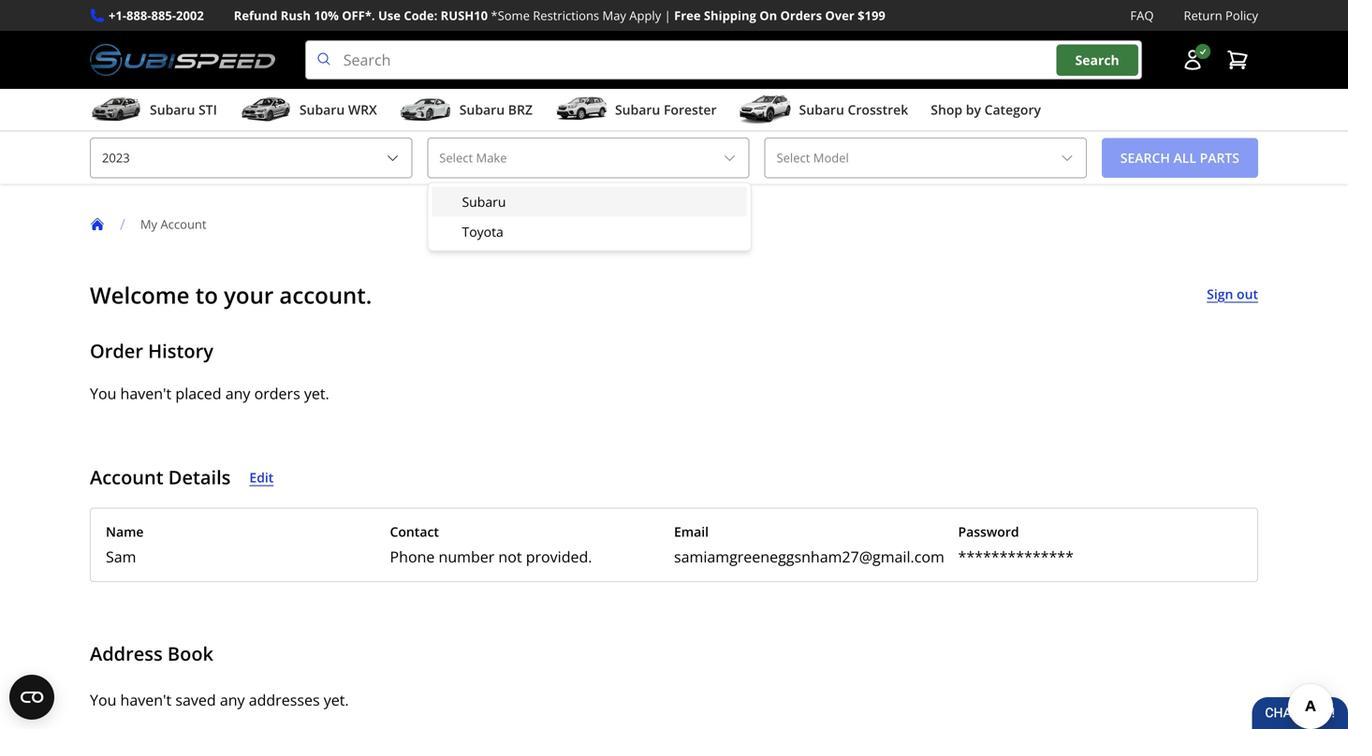 Task type: describe. For each thing, give the bounding box(es) containing it.
subaru
[[462, 193, 506, 211]]

my account
[[140, 216, 207, 233]]

my account link
[[140, 216, 222, 233]]

refund
[[234, 7, 278, 24]]

saved
[[176, 690, 216, 711]]

name sam
[[106, 523, 144, 567]]

any for address book
[[220, 690, 245, 711]]

email
[[674, 523, 709, 541]]

welcome to your account.
[[90, 280, 372, 311]]

*some
[[491, 7, 530, 24]]

may
[[603, 7, 627, 24]]

rush10
[[441, 7, 488, 24]]

return
[[1184, 7, 1223, 24]]

not
[[499, 547, 522, 567]]

use
[[378, 7, 401, 24]]

my
[[140, 216, 157, 233]]

password
[[959, 523, 1020, 541]]

2002
[[176, 7, 204, 24]]

your
[[224, 280, 274, 311]]

account.
[[280, 280, 372, 311]]

edit
[[250, 469, 274, 487]]

**************
[[959, 547, 1074, 567]]

haven't for order
[[120, 384, 172, 404]]

sign out button
[[1208, 284, 1259, 305]]

policy
[[1226, 7, 1259, 24]]

any for order history
[[225, 384, 251, 404]]

free
[[675, 7, 701, 24]]

phone
[[390, 547, 435, 567]]

you haven't saved any addresses yet.
[[90, 690, 349, 711]]

you for address book
[[90, 690, 117, 711]]

out
[[1237, 285, 1259, 303]]

details
[[168, 465, 231, 490]]

code:
[[404, 7, 438, 24]]

history
[[148, 338, 214, 364]]

provided.
[[526, 547, 592, 567]]

search button
[[1057, 44, 1139, 76]]

yet. for order history
[[304, 384, 329, 404]]

1 vertical spatial account
[[90, 465, 164, 490]]

name
[[106, 523, 144, 541]]

search input field
[[305, 40, 1143, 80]]

0 vertical spatial account
[[161, 216, 207, 233]]

/
[[120, 214, 125, 234]]

toyota
[[462, 223, 504, 241]]

placed
[[176, 384, 222, 404]]

888-
[[126, 7, 151, 24]]

addresses
[[249, 690, 320, 711]]

you haven't placed any orders yet.
[[90, 384, 329, 404]]



Task type: vqa. For each thing, say whether or not it's contained in the screenshot.
a subaru STI Thumbnail Image
no



Task type: locate. For each thing, give the bounding box(es) containing it.
return policy
[[1184, 7, 1259, 24]]

faq
[[1131, 7, 1154, 24]]

10%
[[314, 7, 339, 24]]

to
[[196, 280, 218, 311]]

sign
[[1208, 285, 1234, 303]]

any right "saved"
[[220, 690, 245, 711]]

sign out
[[1208, 285, 1259, 303]]

1 vertical spatial haven't
[[120, 690, 172, 711]]

1 haven't from the top
[[120, 384, 172, 404]]

contact
[[390, 523, 439, 541]]

+1-888-885-2002
[[109, 7, 204, 24]]

password **************
[[959, 523, 1074, 567]]

+1-
[[109, 7, 127, 24]]

2 haven't from the top
[[120, 690, 172, 711]]

2 you from the top
[[90, 690, 117, 711]]

0 vertical spatial haven't
[[120, 384, 172, 404]]

off*.
[[342, 7, 375, 24]]

open widget image
[[9, 675, 54, 720]]

search
[[1076, 51, 1120, 69]]

order
[[90, 338, 143, 364]]

yet. for address book
[[324, 690, 349, 711]]

return policy link
[[1184, 6, 1259, 25]]

haven't for address
[[120, 690, 172, 711]]

samiamgreeneggsnham27@gmail.com
[[674, 547, 945, 567]]

shipping
[[704, 7, 757, 24]]

on
[[760, 7, 778, 24]]

contact phone number not provided.
[[390, 523, 592, 567]]

any
[[225, 384, 251, 404], [220, 690, 245, 711]]

group containing subaru
[[432, 187, 747, 247]]

+1-888-885-2002 link
[[109, 6, 204, 25]]

over
[[826, 7, 855, 24]]

1 you from the top
[[90, 384, 117, 404]]

welcome
[[90, 280, 190, 311]]

0 vertical spatial you
[[90, 384, 117, 404]]

yet.
[[304, 384, 329, 404], [324, 690, 349, 711]]

you for order history
[[90, 384, 117, 404]]

$199
[[858, 7, 886, 24]]

0 vertical spatial yet.
[[304, 384, 329, 404]]

haven't
[[120, 384, 172, 404], [120, 690, 172, 711]]

you down 'order'
[[90, 384, 117, 404]]

0 vertical spatial any
[[225, 384, 251, 404]]

apply
[[630, 7, 662, 24]]

account details
[[90, 465, 231, 490]]

yet. right addresses
[[324, 690, 349, 711]]

orders
[[254, 384, 300, 404]]

account up the name
[[90, 465, 164, 490]]

1 vertical spatial any
[[220, 690, 245, 711]]

haven't down address book
[[120, 690, 172, 711]]

book
[[168, 641, 214, 667]]

sam
[[106, 547, 136, 567]]

orders
[[781, 7, 822, 24]]

|
[[665, 7, 671, 24]]

edit link
[[250, 467, 274, 489]]

you down address
[[90, 690, 117, 711]]

you
[[90, 384, 117, 404], [90, 690, 117, 711]]

haven't down order history
[[120, 384, 172, 404]]

restrictions
[[533, 7, 600, 24]]

group
[[432, 187, 747, 247]]

yet. right orders
[[304, 384, 329, 404]]

1 vertical spatial yet.
[[324, 690, 349, 711]]

rush
[[281, 7, 311, 24]]

account right the 'my'
[[161, 216, 207, 233]]

refund rush 10% off*. use code: rush10 *some restrictions may apply | free shipping on orders over $199
[[234, 7, 886, 24]]

email samiamgreeneggsnham27@gmail.com
[[674, 523, 945, 567]]

address
[[90, 641, 163, 667]]

address book
[[90, 641, 214, 667]]

order history
[[90, 338, 214, 364]]

885-
[[151, 7, 176, 24]]

account
[[161, 216, 207, 233], [90, 465, 164, 490]]

number
[[439, 547, 495, 567]]

any left orders
[[225, 384, 251, 404]]

1 vertical spatial you
[[90, 690, 117, 711]]

faq link
[[1131, 6, 1154, 25]]



